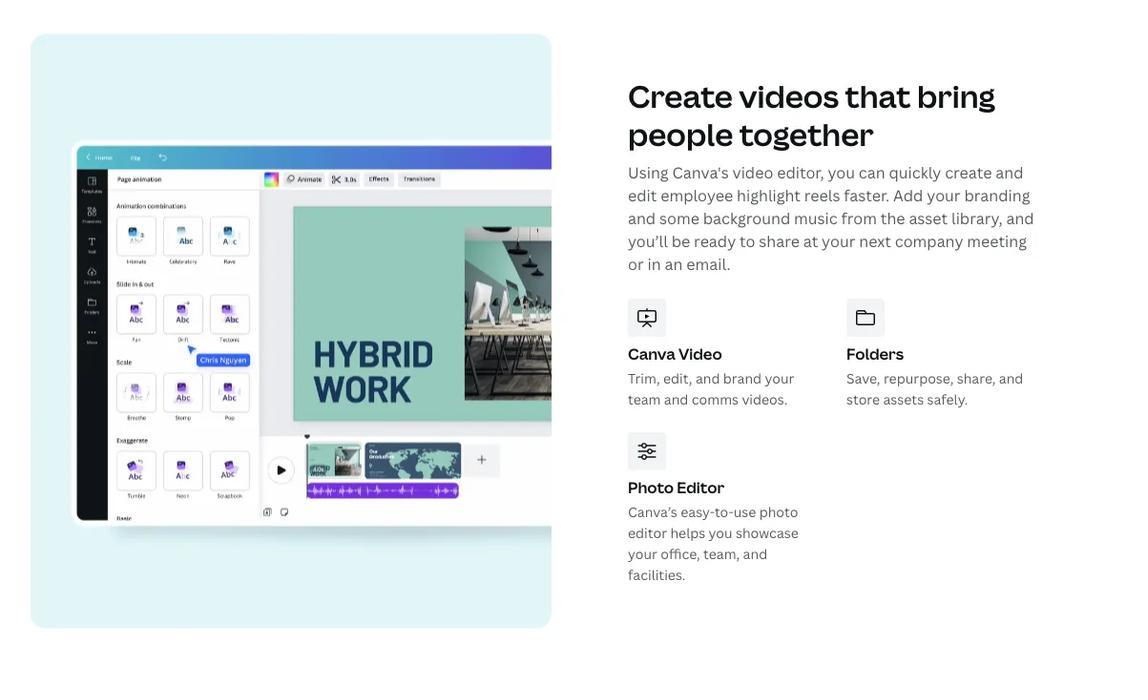Task type: vqa. For each thing, say whether or not it's contained in the screenshot.
Instagram Posts link
no



Task type: describe. For each thing, give the bounding box(es) containing it.
background
[[704, 208, 791, 229]]

video
[[733, 163, 774, 183]]

in
[[648, 254, 661, 275]]

next
[[860, 231, 892, 252]]

editor,
[[778, 163, 825, 183]]

company
[[896, 231, 964, 252]]

office,
[[661, 545, 701, 563]]

meeting
[[968, 231, 1028, 252]]

quickly
[[890, 163, 942, 183]]

at
[[804, 231, 819, 252]]

reels
[[805, 185, 841, 206]]

folders
[[847, 344, 904, 364]]

your inside photo editor canva's easy-to-use photo editor helps you showcase your office, team, and facilities.
[[628, 545, 658, 563]]

store
[[847, 390, 881, 408]]

share
[[759, 231, 800, 252]]

your inside canva video trim, edit, and brand your team and comms videos.
[[765, 369, 795, 387]]

facilities.
[[628, 566, 686, 584]]

create videos that bring people together using canva's video editor, you can quickly create and edit employee highlight reels faster. add your branding and some background music from the asset library, and you'll be ready to share at your next company meeting or in an email.
[[628, 76, 1035, 275]]

showcase
[[736, 524, 799, 542]]

ready
[[694, 231, 736, 252]]

photo
[[760, 503, 799, 521]]

and inside photo editor canva's easy-to-use photo editor helps you showcase your office, team, and facilities.
[[744, 545, 768, 563]]

share,
[[958, 369, 996, 387]]

team
[[628, 390, 661, 408]]

and down edit,
[[665, 390, 689, 408]]

edit,
[[664, 369, 693, 387]]

easy-
[[681, 503, 715, 521]]

branding
[[965, 185, 1031, 206]]

trim,
[[628, 369, 660, 387]]

employee
[[661, 185, 734, 206]]

music
[[795, 208, 838, 229]]

video
[[679, 344, 723, 364]]

bring
[[918, 76, 996, 117]]

canva
[[628, 344, 676, 364]]

using
[[628, 163, 669, 183]]

brand
[[724, 369, 762, 387]]

canva's
[[628, 503, 678, 521]]

you inside create videos that bring people together using canva's video editor, you can quickly create and edit employee highlight reels faster. add your branding and some background music from the asset library, and you'll be ready to share at your next company meeting or in an email.
[[828, 163, 856, 183]]

editor
[[677, 478, 725, 498]]



Task type: locate. For each thing, give the bounding box(es) containing it.
your
[[928, 185, 961, 206], [822, 231, 856, 252], [765, 369, 795, 387], [628, 545, 658, 563]]

or
[[628, 254, 644, 275]]

and up 'comms'
[[696, 369, 720, 387]]

that
[[846, 76, 912, 117]]

and
[[996, 163, 1024, 183], [628, 208, 656, 229], [1007, 208, 1035, 229], [696, 369, 720, 387], [1000, 369, 1024, 387], [665, 390, 689, 408], [744, 545, 768, 563]]

and up 'branding'
[[996, 163, 1024, 183]]

and right the share,
[[1000, 369, 1024, 387]]

create
[[946, 163, 993, 183]]

email.
[[687, 254, 731, 275]]

your down editor
[[628, 545, 658, 563]]

faster.
[[844, 185, 890, 206]]

to
[[740, 231, 756, 252]]

you
[[828, 163, 856, 183], [709, 524, 733, 542]]

helps
[[671, 524, 706, 542]]

use
[[734, 503, 757, 521]]

edit
[[628, 185, 657, 206]]

highlight
[[737, 185, 801, 206]]

videos
[[739, 76, 839, 117]]

and down edit
[[628, 208, 656, 229]]

asset
[[910, 208, 948, 229]]

some
[[660, 208, 700, 229]]

repurpose,
[[884, 369, 954, 387]]

folders save, repurpose, share, and store assets safely.
[[847, 344, 1024, 408]]

0 vertical spatial you
[[828, 163, 856, 183]]

you up reels
[[828, 163, 856, 183]]

and inside folders save, repurpose, share, and store assets safely.
[[1000, 369, 1024, 387]]

be
[[672, 231, 691, 252]]

the
[[881, 208, 906, 229]]

photo
[[628, 478, 674, 498]]

an
[[665, 254, 683, 275]]

your up videos. on the right bottom of the page
[[765, 369, 795, 387]]

1 vertical spatial you
[[709, 524, 733, 542]]

together
[[740, 114, 874, 155]]

and down 'branding'
[[1007, 208, 1035, 229]]

assets
[[884, 390, 925, 408]]

canva video trim, edit, and brand your team and comms videos.
[[628, 344, 795, 408]]

team,
[[704, 545, 740, 563]]

comms
[[692, 390, 739, 408]]

can
[[859, 163, 886, 183]]

1 horizontal spatial you
[[828, 163, 856, 183]]

0 horizontal spatial you
[[709, 524, 733, 542]]

create
[[628, 76, 733, 117]]

library,
[[952, 208, 1003, 229]]

videos.
[[742, 390, 788, 408]]

you inside photo editor canva's easy-to-use photo editor helps you showcase your office, team, and facilities.
[[709, 524, 733, 542]]

your up 'asset'
[[928, 185, 961, 206]]

add
[[894, 185, 924, 206]]

from
[[842, 208, 878, 229]]

to-
[[715, 503, 734, 521]]

and down showcase
[[744, 545, 768, 563]]

editor
[[628, 524, 668, 542]]

people
[[628, 114, 734, 155]]

photo editor canva's easy-to-use photo editor helps you showcase your office, team, and facilities.
[[628, 478, 799, 584]]

your right at
[[822, 231, 856, 252]]

you up team,
[[709, 524, 733, 542]]

save,
[[847, 369, 881, 387]]

you'll
[[628, 231, 668, 252]]

safely.
[[928, 390, 969, 408]]

canva's
[[673, 163, 729, 183]]



